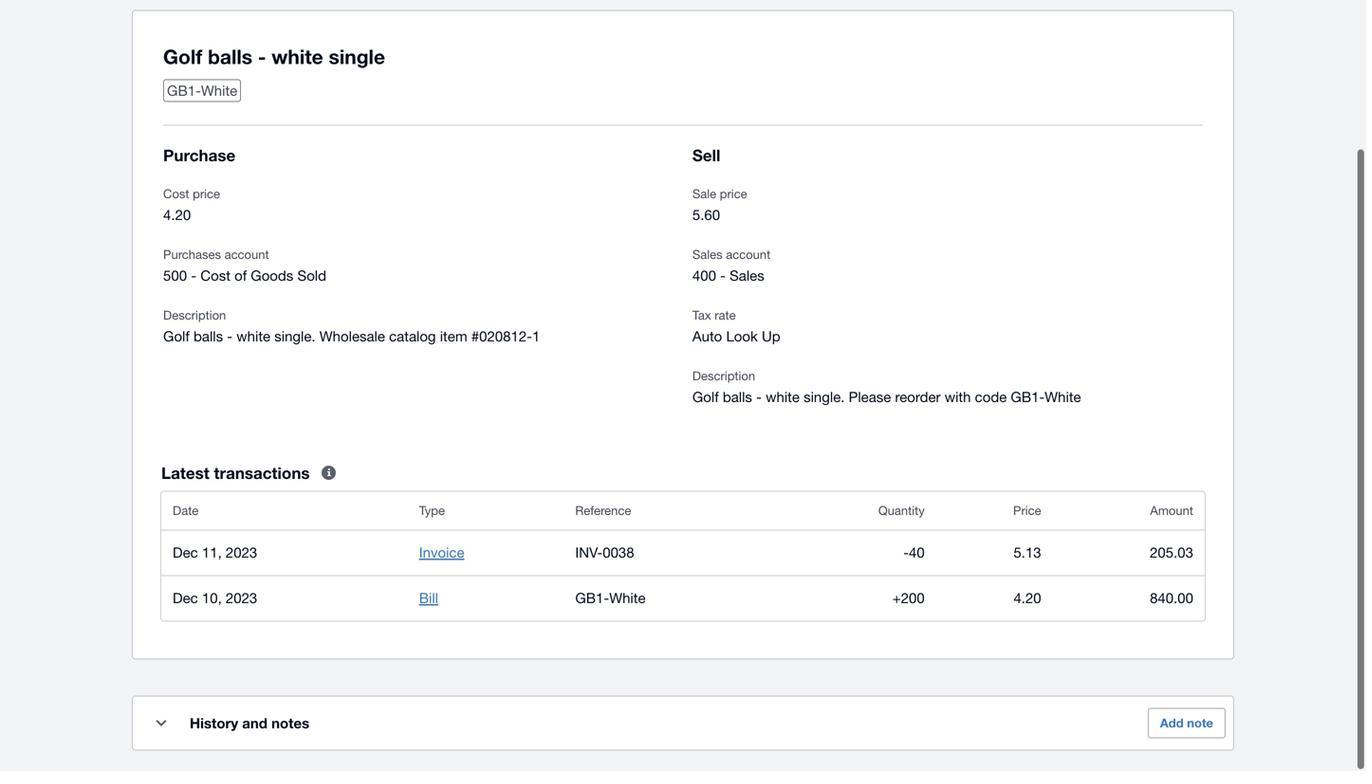 Task type: describe. For each thing, give the bounding box(es) containing it.
gb1- inside description golf balls - white single. please reorder with code gb1-white
[[1011, 391, 1045, 408]]

840.00
[[1150, 592, 1194, 609]]

balls for wholesale
[[194, 330, 223, 347]]

#020812-
[[471, 330, 532, 347]]

+200
[[893, 592, 925, 609]]

cost inside purchases account 500 - cost of goods sold
[[200, 270, 231, 286]]

purchases
[[163, 250, 221, 264]]

tax rate auto look up
[[693, 310, 781, 347]]

dec 11, 2023
[[173, 547, 257, 563]]

description for wholesale
[[163, 310, 226, 325]]

item
[[440, 330, 467, 347]]

white inside description golf balls - white single. please reorder with code gb1-white
[[1045, 391, 1081, 408]]

type
[[419, 506, 445, 521]]

40
[[909, 547, 925, 563]]

auto
[[693, 330, 722, 347]]

sale
[[693, 189, 717, 204]]

cost inside cost price 4.20
[[163, 189, 189, 204]]

0 horizontal spatial gb1-
[[167, 84, 201, 101]]

please
[[849, 391, 891, 408]]

0 vertical spatial white
[[272, 47, 323, 71]]

0 vertical spatial balls
[[208, 47, 252, 71]]

sell
[[693, 148, 721, 167]]

- inside the list of transactions element
[[904, 547, 909, 563]]

white for wholesale
[[237, 330, 271, 347]]

single. for please
[[804, 391, 845, 408]]

10,
[[202, 592, 222, 609]]

white inside the list of transactions element
[[609, 592, 646, 609]]

invoice
[[419, 547, 465, 563]]

gb1-white inside the list of transactions element
[[575, 592, 646, 609]]

rate
[[715, 310, 736, 325]]

description golf balls - white single. wholesale catalog item #020812-1
[[163, 310, 540, 347]]

0038
[[603, 547, 634, 563]]

purchase
[[163, 148, 236, 167]]

price for 5.60
[[720, 189, 747, 204]]

purchases account 500 - cost of goods sold
[[163, 250, 326, 286]]

tax
[[693, 310, 711, 325]]

- for description golf balls - white single. wholesale catalog item #020812-1
[[227, 330, 233, 347]]

price for 4.20
[[193, 189, 220, 204]]

toggle button
[[142, 707, 180, 745]]

inv-
[[575, 547, 603, 563]]

- for sales account 400 - sales
[[720, 270, 726, 286]]

bill link
[[419, 592, 438, 609]]

dec 10, 2023
[[173, 592, 257, 609]]

look
[[726, 330, 758, 347]]

4.20 inside cost price 4.20
[[163, 209, 191, 225]]

notes
[[272, 717, 309, 734]]

5.13
[[1014, 547, 1042, 563]]

0 horizontal spatial white
[[201, 84, 237, 101]]

single. for wholesale
[[274, 330, 316, 347]]

add note button
[[1148, 711, 1226, 741]]

golf for wholesale
[[163, 330, 190, 347]]

of
[[234, 270, 247, 286]]

gb1- inside the list of transactions element
[[575, 592, 609, 609]]

- for description golf balls - white single. please reorder with code gb1-white
[[756, 391, 762, 408]]

1 vertical spatial sales
[[730, 270, 765, 286]]

latest transactions
[[161, 466, 310, 485]]

invoice link
[[419, 547, 465, 563]]

5.60
[[693, 209, 720, 225]]



Task type: locate. For each thing, give the bounding box(es) containing it.
cost left of
[[200, 270, 231, 286]]

sales right 400
[[730, 270, 765, 286]]

golf balls - white single
[[163, 47, 385, 71]]

2 vertical spatial white
[[766, 391, 800, 408]]

2 horizontal spatial gb1-
[[1011, 391, 1045, 408]]

account up of
[[225, 250, 269, 264]]

single
[[329, 47, 385, 71]]

white down 0038
[[609, 592, 646, 609]]

2023 right 10, at left bottom
[[226, 592, 257, 609]]

account down sale price 5.60
[[726, 250, 771, 264]]

white down up
[[766, 391, 800, 408]]

sales
[[693, 250, 723, 264], [730, 270, 765, 286]]

1 vertical spatial gb1-white
[[575, 592, 646, 609]]

golf inside the description golf balls - white single. wholesale catalog item #020812-1
[[163, 330, 190, 347]]

1 vertical spatial white
[[237, 330, 271, 347]]

2 vertical spatial gb1-
[[575, 592, 609, 609]]

sales up 400
[[693, 250, 723, 264]]

balls for please
[[723, 391, 752, 408]]

1 price from the left
[[193, 189, 220, 204]]

2 vertical spatial white
[[609, 592, 646, 609]]

500
[[163, 270, 187, 286]]

latest
[[161, 466, 209, 485]]

0 horizontal spatial 4.20
[[163, 209, 191, 225]]

2023 for dec 10, 2023
[[226, 592, 257, 609]]

0 vertical spatial 2023
[[226, 547, 257, 563]]

0 horizontal spatial sales
[[693, 250, 723, 264]]

- inside the sales account 400 - sales
[[720, 270, 726, 286]]

0 horizontal spatial single.
[[274, 330, 316, 347]]

1 horizontal spatial gb1-white
[[575, 592, 646, 609]]

1 vertical spatial description
[[693, 371, 755, 386]]

1 horizontal spatial white
[[609, 592, 646, 609]]

0 horizontal spatial cost
[[163, 189, 189, 204]]

account inside purchases account 500 - cost of goods sold
[[225, 250, 269, 264]]

0 horizontal spatial account
[[225, 250, 269, 264]]

1 horizontal spatial white
[[272, 47, 323, 71]]

0 horizontal spatial price
[[193, 189, 220, 204]]

4.20 up purchases
[[163, 209, 191, 225]]

price inside cost price 4.20
[[193, 189, 220, 204]]

single. inside the description golf balls - white single. wholesale catalog item #020812-1
[[274, 330, 316, 347]]

2 dec from the top
[[173, 592, 198, 609]]

-40
[[904, 547, 925, 563]]

1 horizontal spatial cost
[[200, 270, 231, 286]]

description inside description golf balls - white single. please reorder with code gb1-white
[[693, 371, 755, 386]]

reorder
[[895, 391, 941, 408]]

cost down purchase
[[163, 189, 189, 204]]

0 vertical spatial golf
[[163, 47, 202, 71]]

dec left 10, at left bottom
[[173, 592, 198, 609]]

white left single
[[272, 47, 323, 71]]

reference
[[575, 506, 631, 521]]

dec
[[173, 547, 198, 563], [173, 592, 198, 609]]

1 vertical spatial balls
[[194, 330, 223, 347]]

0 vertical spatial 4.20
[[163, 209, 191, 225]]

and
[[242, 717, 268, 734]]

1 horizontal spatial gb1-
[[575, 592, 609, 609]]

up
[[762, 330, 781, 347]]

1 horizontal spatial description
[[693, 371, 755, 386]]

price inside sale price 5.60
[[720, 189, 747, 204]]

2 vertical spatial balls
[[723, 391, 752, 408]]

catalog
[[389, 330, 436, 347]]

sale price 5.60
[[693, 189, 747, 225]]

balls
[[208, 47, 252, 71], [194, 330, 223, 347], [723, 391, 752, 408]]

account for cost
[[225, 250, 269, 264]]

0 vertical spatial cost
[[163, 189, 189, 204]]

wholesale
[[320, 330, 385, 347]]

0 horizontal spatial description
[[163, 310, 226, 325]]

account
[[225, 250, 269, 264], [726, 250, 771, 264]]

1 vertical spatial dec
[[173, 592, 198, 609]]

0 horizontal spatial gb1-white
[[167, 84, 237, 101]]

white down of
[[237, 330, 271, 347]]

gb1- up purchase
[[167, 84, 201, 101]]

0 vertical spatial gb1-white
[[167, 84, 237, 101]]

single.
[[274, 330, 316, 347], [804, 391, 845, 408]]

note
[[1187, 718, 1214, 733]]

2 price from the left
[[720, 189, 747, 204]]

1 dec from the top
[[173, 547, 198, 563]]

sold
[[297, 270, 326, 286]]

1 horizontal spatial single.
[[804, 391, 845, 408]]

0 vertical spatial dec
[[173, 547, 198, 563]]

1 vertical spatial 2023
[[226, 592, 257, 609]]

cost
[[163, 189, 189, 204], [200, 270, 231, 286]]

account inside the sales account 400 - sales
[[726, 250, 771, 264]]

history and notes
[[190, 717, 309, 734]]

gb1- down 'inv-'
[[575, 592, 609, 609]]

2023
[[226, 547, 257, 563], [226, 592, 257, 609]]

1 vertical spatial cost
[[200, 270, 231, 286]]

-
[[258, 47, 266, 71], [191, 270, 197, 286], [720, 270, 726, 286], [227, 330, 233, 347], [756, 391, 762, 408], [904, 547, 909, 563]]

account for sales
[[726, 250, 771, 264]]

- inside description golf balls - white single. please reorder with code gb1-white
[[756, 391, 762, 408]]

- for purchases account 500 - cost of goods sold
[[191, 270, 197, 286]]

gb1-white down inv-0038
[[575, 592, 646, 609]]

white
[[201, 84, 237, 101], [1045, 391, 1081, 408], [609, 592, 646, 609]]

0 vertical spatial gb1-
[[167, 84, 201, 101]]

history
[[190, 717, 238, 734]]

price right the 'sale'
[[720, 189, 747, 204]]

white right code
[[1045, 391, 1081, 408]]

golf for please
[[693, 391, 719, 408]]

with
[[945, 391, 971, 408]]

price down purchase
[[193, 189, 220, 204]]

sales account 400 - sales
[[693, 250, 771, 286]]

1
[[532, 330, 540, 347]]

gb1-
[[167, 84, 201, 101], [1011, 391, 1045, 408], [575, 592, 609, 609]]

dec for dec 10, 2023
[[173, 592, 198, 609]]

205.03
[[1150, 547, 1194, 563]]

gb1-white up purchase
[[167, 84, 237, 101]]

white
[[272, 47, 323, 71], [237, 330, 271, 347], [766, 391, 800, 408]]

description down auto
[[693, 371, 755, 386]]

0 horizontal spatial white
[[237, 330, 271, 347]]

price
[[193, 189, 220, 204], [720, 189, 747, 204]]

bill
[[419, 592, 438, 609]]

- inside purchases account 500 - cost of goods sold
[[191, 270, 197, 286]]

cost price 4.20
[[163, 189, 220, 225]]

single. inside description golf balls - white single. please reorder with code gb1-white
[[804, 391, 845, 408]]

date
[[173, 506, 199, 521]]

code
[[975, 391, 1007, 408]]

description
[[163, 310, 226, 325], [693, 371, 755, 386]]

balls inside the description golf balls - white single. wholesale catalog item #020812-1
[[194, 330, 223, 347]]

add note
[[1160, 718, 1214, 733]]

list of transactions element
[[161, 494, 1205, 623]]

toggle image
[[156, 723, 167, 729]]

white down the golf balls - white single
[[201, 84, 237, 101]]

quantity
[[879, 506, 925, 521]]

400
[[693, 270, 716, 286]]

add
[[1160, 718, 1184, 733]]

1 horizontal spatial price
[[720, 189, 747, 204]]

1 horizontal spatial account
[[726, 250, 771, 264]]

white inside description golf balls - white single. please reorder with code gb1-white
[[766, 391, 800, 408]]

0 vertical spatial description
[[163, 310, 226, 325]]

0 vertical spatial white
[[201, 84, 237, 101]]

description inside the description golf balls - white single. wholesale catalog item #020812-1
[[163, 310, 226, 325]]

balls inside description golf balls - white single. please reorder with code gb1-white
[[723, 391, 752, 408]]

inv-0038
[[575, 547, 634, 563]]

golf inside description golf balls - white single. please reorder with code gb1-white
[[693, 391, 719, 408]]

4.20
[[163, 209, 191, 225], [1014, 592, 1042, 609]]

1 account from the left
[[225, 250, 269, 264]]

1 vertical spatial single.
[[804, 391, 845, 408]]

goods
[[251, 270, 294, 286]]

1 vertical spatial white
[[1045, 391, 1081, 408]]

2 vertical spatial golf
[[693, 391, 719, 408]]

2023 for dec 11, 2023
[[226, 547, 257, 563]]

2 account from the left
[[726, 250, 771, 264]]

dec left the 11,
[[173, 547, 198, 563]]

price
[[1014, 506, 1042, 521]]

transactions
[[214, 466, 310, 485]]

gb1- right code
[[1011, 391, 1045, 408]]

2 horizontal spatial white
[[1045, 391, 1081, 408]]

description golf balls - white single. please reorder with code gb1-white
[[693, 371, 1081, 408]]

2 horizontal spatial white
[[766, 391, 800, 408]]

11,
[[202, 547, 222, 563]]

single. left please
[[804, 391, 845, 408]]

1 horizontal spatial sales
[[730, 270, 765, 286]]

4.20 inside the list of transactions element
[[1014, 592, 1042, 609]]

more info image
[[310, 456, 348, 494]]

golf
[[163, 47, 202, 71], [163, 330, 190, 347], [693, 391, 719, 408]]

- inside the description golf balls - white single. wholesale catalog item #020812-1
[[227, 330, 233, 347]]

white for please
[[766, 391, 800, 408]]

0 vertical spatial sales
[[693, 250, 723, 264]]

gb1-white
[[167, 84, 237, 101], [575, 592, 646, 609]]

amount
[[1151, 506, 1194, 521]]

1 vertical spatial golf
[[163, 330, 190, 347]]

2023 right the 11,
[[226, 547, 257, 563]]

1 vertical spatial gb1-
[[1011, 391, 1045, 408]]

4.20 down 5.13 in the bottom right of the page
[[1014, 592, 1042, 609]]

description for please
[[693, 371, 755, 386]]

2 2023 from the top
[[226, 592, 257, 609]]

white inside the description golf balls - white single. wholesale catalog item #020812-1
[[237, 330, 271, 347]]

1 vertical spatial 4.20
[[1014, 592, 1042, 609]]

1 2023 from the top
[[226, 547, 257, 563]]

1 horizontal spatial 4.20
[[1014, 592, 1042, 609]]

single. left wholesale
[[274, 330, 316, 347]]

0 vertical spatial single.
[[274, 330, 316, 347]]

description down 500
[[163, 310, 226, 325]]

dec for dec 11, 2023
[[173, 547, 198, 563]]



Task type: vqa. For each thing, say whether or not it's contained in the screenshot.
GOLF
yes



